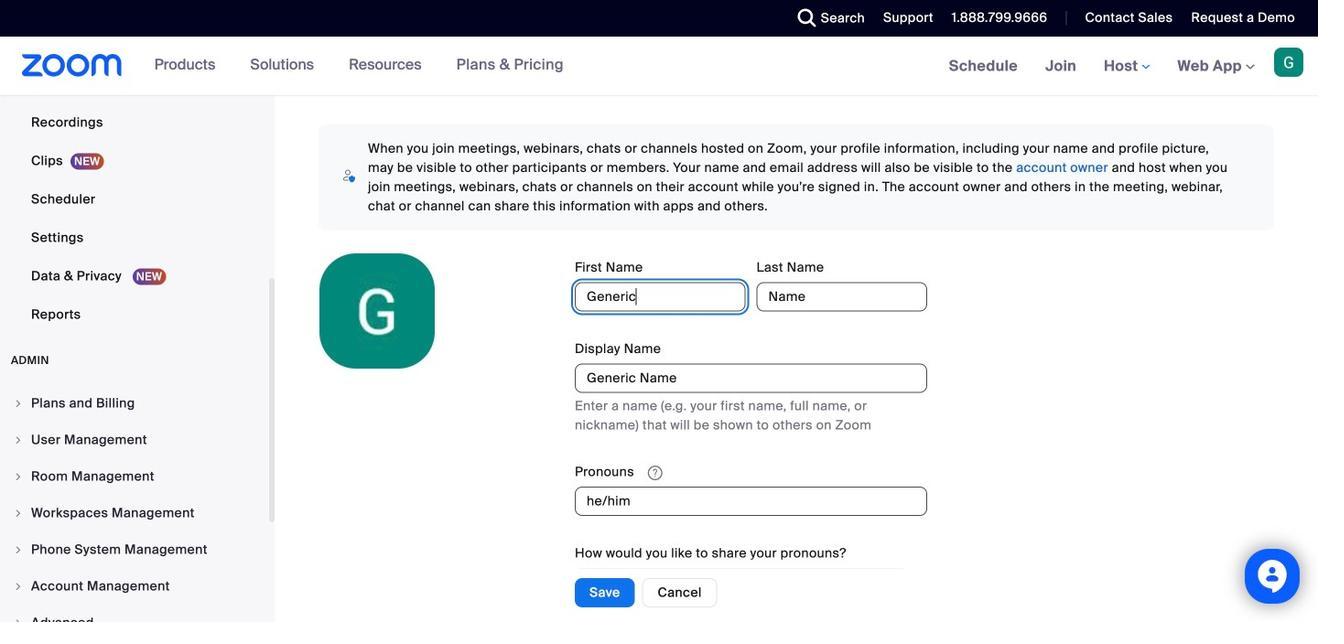 Task type: locate. For each thing, give the bounding box(es) containing it.
0 vertical spatial right image
[[13, 581, 24, 592]]

user photo image
[[319, 254, 435, 369]]

admin menu menu
[[0, 386, 269, 622]]

5 right image from the top
[[13, 545, 24, 556]]

3 right image from the top
[[13, 471, 24, 482]]

right image for first menu item
[[13, 398, 24, 409]]

2 right image from the top
[[13, 618, 24, 622]]

4 right image from the top
[[13, 508, 24, 519]]

banner
[[0, 37, 1318, 97]]

1 vertical spatial right image
[[13, 618, 24, 622]]

1 menu item from the top
[[0, 386, 269, 421]]

right image
[[13, 398, 24, 409], [13, 435, 24, 446], [13, 471, 24, 482], [13, 508, 24, 519], [13, 545, 24, 556]]

meetings navigation
[[935, 37, 1318, 97]]

menu item
[[0, 386, 269, 421], [0, 423, 269, 458], [0, 459, 269, 494], [0, 496, 269, 531], [0, 533, 269, 568], [0, 569, 269, 604], [0, 606, 269, 622]]

None text field
[[575, 364, 927, 393]]

side navigation navigation
[[0, 0, 275, 622]]

right image for 6th menu item from the bottom of the admin menu menu
[[13, 435, 24, 446]]

right image
[[13, 581, 24, 592], [13, 618, 24, 622]]

1 right image from the top
[[13, 398, 24, 409]]

2 menu item from the top
[[0, 423, 269, 458]]

5 menu item from the top
[[0, 533, 269, 568]]

1 right image from the top
[[13, 581, 24, 592]]

Pronouns text field
[[575, 487, 927, 516]]

2 right image from the top
[[13, 435, 24, 446]]

6 menu item from the top
[[0, 569, 269, 604]]

right image for fourth menu item from the bottom of the admin menu menu
[[13, 508, 24, 519]]



Task type: describe. For each thing, give the bounding box(es) containing it.
product information navigation
[[141, 37, 577, 95]]

First Name text field
[[575, 283, 746, 312]]

Last Name text field
[[757, 283, 927, 312]]

right image for third menu item from the bottom of the admin menu menu
[[13, 545, 24, 556]]

7 menu item from the top
[[0, 606, 269, 622]]

3 menu item from the top
[[0, 459, 269, 494]]

right image for 2nd menu item from the bottom of the admin menu menu
[[13, 581, 24, 592]]

profile picture image
[[1274, 48, 1303, 77]]

edit user photo image
[[362, 303, 392, 319]]

right image for fifth menu item from the bottom of the admin menu menu
[[13, 471, 24, 482]]

4 menu item from the top
[[0, 496, 269, 531]]

learn more about pronouns image
[[642, 465, 668, 481]]

right image for 1st menu item from the bottom of the admin menu menu
[[13, 618, 24, 622]]

personal menu menu
[[0, 0, 269, 335]]

zoom logo image
[[22, 54, 122, 77]]



